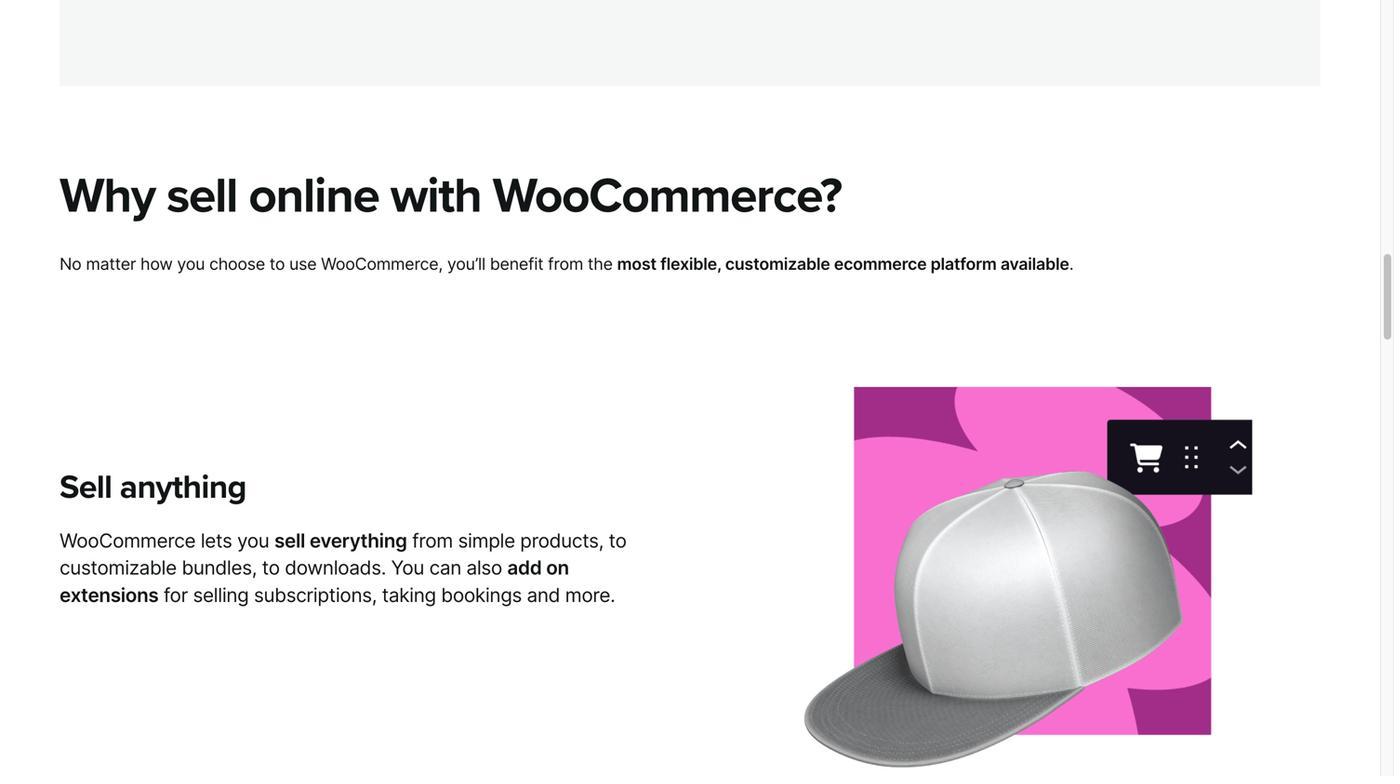 Task type: vqa. For each thing, say whether or not it's contained in the screenshot.
.
yes



Task type: describe. For each thing, give the bounding box(es) containing it.
woocommerce lets you sell everything
[[60, 529, 407, 552]]

extensions
[[60, 583, 159, 607]]

0 vertical spatial to
[[270, 253, 285, 274]]

also
[[467, 556, 502, 580]]

for
[[164, 583, 188, 607]]

why sell online with woocommerce?
[[60, 167, 842, 226]]

1 vertical spatial you
[[237, 529, 269, 552]]

sell anything
[[60, 468, 246, 507]]

woocommerce
[[60, 529, 196, 552]]

no matter how you choose to use woocommerce, you'll benefit from the most flexible, customizable ecommerce platform available .
[[60, 253, 1074, 274]]

no
[[60, 253, 81, 274]]

.
[[1070, 253, 1074, 274]]

you'll
[[447, 253, 486, 274]]

lets
[[201, 529, 232, 552]]

0 vertical spatial you
[[177, 253, 205, 274]]

ecommerce
[[835, 253, 927, 274]]

benefit
[[490, 253, 544, 274]]

and more.
[[527, 583, 616, 607]]

1 vertical spatial to
[[609, 529, 627, 552]]

woocommerce,
[[321, 253, 443, 274]]

on
[[546, 556, 569, 580]]

why
[[60, 167, 155, 226]]

downloads.
[[285, 556, 386, 580]]

bookings
[[441, 583, 522, 607]]

products,
[[520, 529, 604, 552]]

matter
[[86, 253, 136, 274]]

from simple products, to customizable bundles, to downloads. you can also
[[60, 529, 627, 580]]

simple
[[458, 529, 515, 552]]



Task type: locate. For each thing, give the bounding box(es) containing it.
sell up add on extensions
[[275, 529, 305, 552]]

taking
[[382, 583, 436, 607]]

1 horizontal spatial customizable
[[726, 253, 831, 274]]

everything
[[310, 529, 407, 552]]

selling
[[193, 583, 249, 607]]

sell
[[60, 468, 112, 507]]

you right how
[[177, 253, 205, 274]]

sell up choose
[[167, 167, 237, 226]]

0 vertical spatial sell
[[167, 167, 237, 226]]

1 vertical spatial customizable
[[60, 556, 177, 580]]

from
[[548, 253, 584, 274], [412, 529, 453, 552]]

2 vertical spatial to
[[262, 556, 280, 580]]

0 horizontal spatial sell
[[167, 167, 237, 226]]

most
[[617, 253, 657, 274]]

to down woocommerce lets you sell everything
[[262, 556, 280, 580]]

to left use
[[270, 253, 285, 274]]

1 horizontal spatial from
[[548, 253, 584, 274]]

to
[[270, 253, 285, 274], [609, 529, 627, 552], [262, 556, 280, 580]]

online
[[249, 167, 379, 226]]

1 vertical spatial sell
[[275, 529, 305, 552]]

flexible,
[[661, 253, 722, 274]]

0 horizontal spatial you
[[177, 253, 205, 274]]

add
[[508, 556, 542, 580]]

can
[[430, 556, 462, 580]]

customizable
[[726, 253, 831, 274], [60, 556, 177, 580]]

woocommerce?
[[493, 167, 842, 226]]

from left the
[[548, 253, 584, 274]]

sell
[[167, 167, 237, 226], [275, 529, 305, 552]]

for selling subscriptions, taking bookings and more.
[[159, 583, 616, 607]]

1 horizontal spatial sell
[[275, 529, 305, 552]]

you
[[177, 253, 205, 274], [237, 529, 269, 552]]

1 vertical spatial from
[[412, 529, 453, 552]]

with
[[391, 167, 481, 226]]

customizable inside from simple products, to customizable bundles, to downloads. you can also
[[60, 556, 177, 580]]

0 vertical spatial from
[[548, 253, 584, 274]]

the
[[588, 253, 613, 274]]

0 vertical spatial customizable
[[726, 253, 831, 274]]

how
[[141, 253, 173, 274]]

choose
[[209, 253, 265, 274]]

customizable right flexible,
[[726, 253, 831, 274]]

bundles,
[[182, 556, 257, 580]]

subscriptions,
[[254, 583, 377, 607]]

anything
[[120, 468, 246, 507]]

to right "products,"
[[609, 529, 627, 552]]

0 horizontal spatial customizable
[[60, 556, 177, 580]]

you right lets
[[237, 529, 269, 552]]

from inside from simple products, to customizable bundles, to downloads. you can also
[[412, 529, 453, 552]]

add on extensions
[[60, 556, 569, 607]]

1 horizontal spatial you
[[237, 529, 269, 552]]

customizable up "extensions"
[[60, 556, 177, 580]]

you
[[391, 556, 424, 580]]

0 horizontal spatial from
[[412, 529, 453, 552]]

from up "can"
[[412, 529, 453, 552]]

platform available
[[931, 253, 1070, 274]]

use
[[289, 253, 317, 274]]



